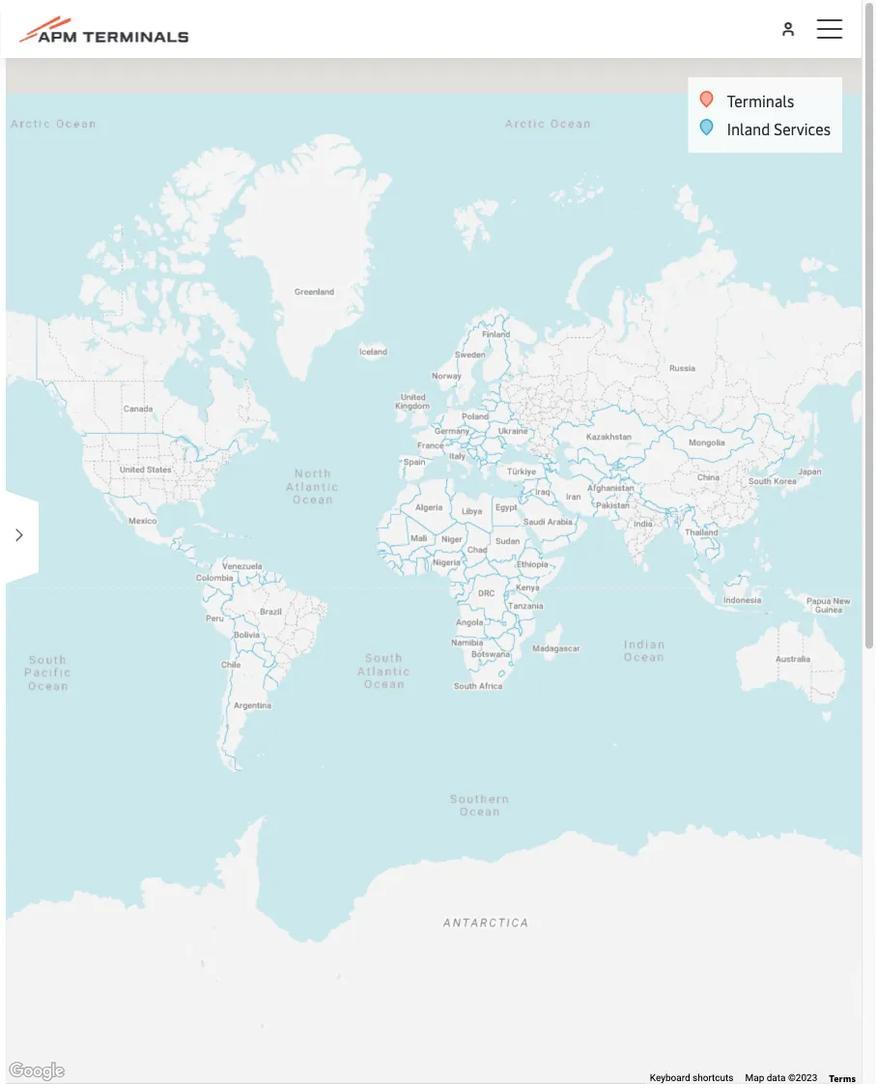 Task type: vqa. For each thing, say whether or not it's contained in the screenshot.
Map
yes



Task type: locate. For each thing, give the bounding box(es) containing it.
services
[[774, 118, 831, 139]]

map
[[746, 1072, 765, 1084]]

©2023
[[789, 1072, 818, 1084]]

inland services
[[727, 118, 831, 139]]

shortcuts
[[693, 1072, 734, 1084]]

google image
[[5, 1059, 69, 1084]]

keyboard shortcuts button
[[650, 1071, 734, 1084]]

terms
[[829, 1071, 856, 1084]]



Task type: describe. For each thing, give the bounding box(es) containing it.
keyboard shortcuts
[[650, 1072, 734, 1084]]

inland
[[727, 118, 771, 139]]

terms link
[[829, 1071, 856, 1084]]

keyboard
[[650, 1072, 691, 1084]]

map region
[[0, 0, 877, 1084]]

data
[[767, 1072, 786, 1084]]

map data ©2023
[[746, 1072, 818, 1084]]

terminals
[[727, 90, 795, 111]]



